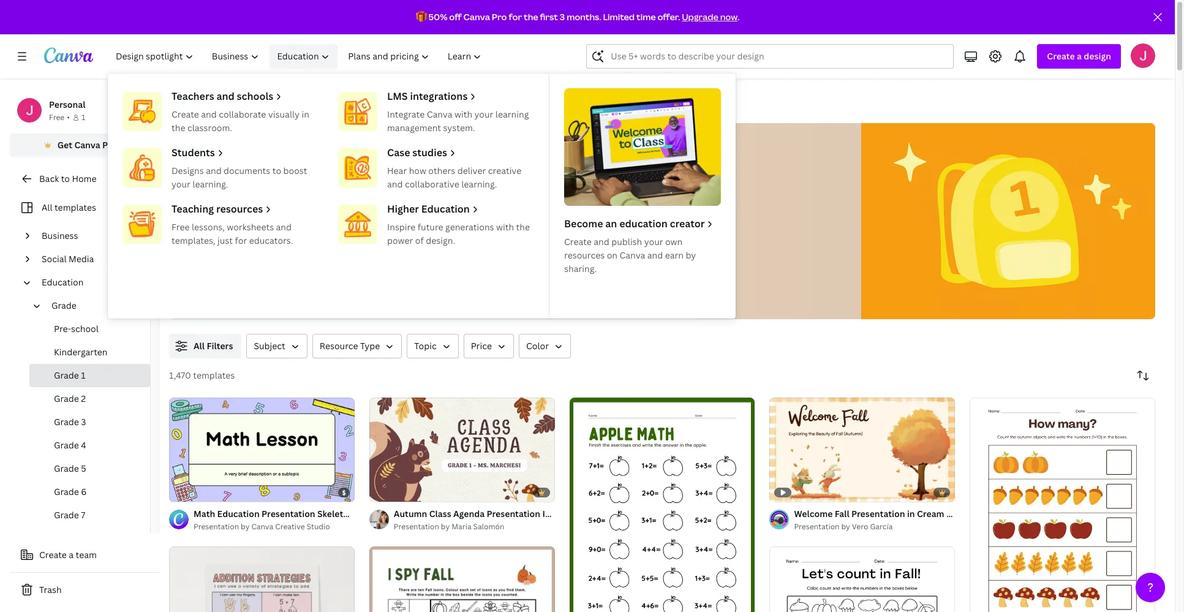 Task type: locate. For each thing, give the bounding box(es) containing it.
for inside free lessons, worksheets and templates, just for educators.
[[235, 235, 247, 246]]

grade left 6
[[54, 486, 79, 498]]

grade inside grade 6 link
[[54, 486, 79, 498]]

14 up math
[[194, 488, 202, 496]]

1 14 from the left
[[194, 488, 202, 496]]

1 of 14 link
[[169, 398, 355, 502], [369, 398, 555, 502]]

1 horizontal spatial of
[[383, 488, 393, 496]]

grade left '2'
[[54, 393, 79, 405]]

all
[[42, 202, 52, 213], [194, 340, 205, 352]]

for left power
[[373, 232, 387, 246]]

.
[[738, 11, 740, 23]]

resource
[[320, 340, 358, 352]]

1 horizontal spatial in
[[356, 508, 364, 520]]

garcía
[[871, 522, 893, 532]]

education inside dropdown button
[[277, 50, 319, 62]]

grade 6
[[54, 486, 87, 498]]

3 right 'first'
[[560, 11, 565, 23]]

0 horizontal spatial 14
[[194, 488, 202, 496]]

1 1 of 14 from the left
[[178, 488, 202, 496]]

1 vertical spatial resources
[[565, 249, 605, 261]]

grade 4 link
[[29, 434, 150, 457]]

1 horizontal spatial style
[[620, 508, 642, 520]]

grade for grade 4
[[54, 439, 79, 451]]

1 learning. from the left
[[193, 178, 228, 190]]

1 horizontal spatial a
[[366, 508, 371, 520]]

grade
[[258, 95, 283, 107], [189, 195, 249, 221], [284, 232, 313, 246], [51, 300, 77, 311], [54, 370, 79, 381], [54, 393, 79, 405], [54, 416, 79, 428], [54, 439, 79, 451], [54, 463, 79, 474], [54, 486, 79, 498], [54, 509, 79, 521]]

a inside button
[[69, 549, 74, 561]]

grade 2
[[54, 393, 86, 405]]

let's count in fall math worksheet in monochromatic illustrative style image
[[770, 547, 956, 612]]

education up the future
[[422, 202, 470, 216]]

grade down grade 2
[[54, 416, 79, 428]]

how
[[409, 165, 427, 177]]

pro up 'back to home' link
[[102, 139, 117, 151]]

by inside math education presentation skeleton in a purple white black lined style presentation by canva creative studio
[[241, 521, 250, 532]]

presentation up garcía
[[852, 508, 906, 520]]

style inside math education presentation skeleton in a purple white black lined style presentation by canva creative studio
[[479, 508, 500, 520]]

by left creative
[[241, 521, 250, 532]]

with up system.
[[455, 108, 473, 120]]

grade inside grade 2 link
[[54, 393, 79, 405]]

1 vertical spatial design
[[436, 232, 467, 246]]

home
[[169, 95, 194, 107], [72, 173, 97, 184]]

grade inside grade 3 link
[[54, 416, 79, 428]]

1 vertical spatial a
[[366, 508, 371, 520]]

to left boost
[[273, 165, 281, 177]]

design right the next
[[436, 232, 467, 246]]

14 for math
[[194, 488, 202, 496]]

and inside designs and documents to boost your learning.
[[206, 165, 222, 177]]

1 vertical spatial all
[[194, 340, 205, 352]]

color
[[527, 340, 549, 352]]

by right earn
[[686, 249, 696, 261]]

1 1 of 14 link from the left
[[169, 398, 355, 502]]

cream
[[918, 508, 945, 520]]

grade left '5'
[[54, 463, 79, 474]]

style
[[479, 508, 500, 520], [620, 508, 642, 520], [1079, 508, 1101, 520]]

free inside free lessons, worksheets and templates, just for educators.
[[172, 221, 190, 233]]

media
[[69, 253, 94, 265]]

canva down the integrations
[[427, 108, 453, 120]]

education up visually
[[277, 50, 319, 62]]

and up educators.
[[276, 221, 292, 233]]

in left cream
[[908, 508, 916, 520]]

templates inside all templates link
[[55, 202, 96, 213]]

0 horizontal spatial a
[[69, 549, 74, 561]]

canva right 'get'
[[74, 139, 100, 151]]

grade for grade 3
[[54, 416, 79, 428]]

1 of 14 up math
[[178, 488, 202, 496]]

grade left 7
[[54, 509, 79, 521]]

grade button
[[47, 294, 143, 318]]

your
[[475, 108, 494, 120], [172, 178, 191, 190], [389, 232, 411, 246], [645, 236, 664, 248]]

0 vertical spatial pro
[[492, 11, 507, 23]]

templates down back to home in the top left of the page
[[55, 202, 96, 213]]

skeleton
[[318, 508, 354, 520]]

boost
[[283, 165, 307, 177]]

style right drawn
[[1079, 508, 1101, 520]]

in inside welcome fall presentation in cream orange and brown hand drawn style presentation by vero garcía
[[908, 508, 916, 520]]

1 vertical spatial 3
[[81, 416, 86, 428]]

0 vertical spatial a
[[1078, 50, 1082, 62]]

class
[[430, 508, 452, 520]]

resources
[[216, 202, 263, 216], [565, 249, 605, 261]]

grade up pre-
[[51, 300, 77, 311]]

home up classroom.
[[169, 95, 194, 107]]

1 horizontal spatial home
[[169, 95, 194, 107]]

1 horizontal spatial resources
[[565, 249, 605, 261]]

1 vertical spatial with
[[496, 221, 514, 233]]

all templates link
[[17, 196, 143, 219]]

home up all templates link
[[72, 173, 97, 184]]

resources up worksheets
[[216, 202, 263, 216]]

lms
[[387, 89, 408, 103]]

pro right off
[[492, 11, 507, 23]]

and inside free lessons, worksheets and templates, just for educators.
[[276, 221, 292, 233]]

14 up purple
[[394, 488, 402, 496]]

and up classroom.
[[201, 108, 217, 120]]

for left 'first'
[[509, 11, 522, 23]]

of for presentation
[[383, 488, 393, 496]]

grade 1 templates
[[189, 195, 365, 221]]

2 horizontal spatial for
[[509, 11, 522, 23]]

drawn
[[1050, 508, 1077, 520]]

1 of 14 up purple
[[378, 488, 402, 496]]

style up the salomón
[[479, 508, 500, 520]]

0 horizontal spatial with
[[455, 108, 473, 120]]

1 horizontal spatial 14
[[394, 488, 402, 496]]

time
[[637, 11, 656, 23]]

canva inside math education presentation skeleton in a purple white black lined style presentation by canva creative studio
[[252, 521, 274, 532]]

become
[[565, 217, 603, 230]]

0 horizontal spatial all
[[42, 202, 52, 213]]

0 horizontal spatial style
[[479, 508, 500, 520]]

grade 3
[[54, 416, 86, 428]]

presentation by canva creative studio link
[[194, 521, 355, 533]]

fall
[[835, 508, 850, 520]]

0 vertical spatial the
[[524, 11, 539, 23]]

the down 'home' link
[[172, 122, 185, 134]]

by down class
[[441, 521, 450, 532]]

all inside all templates link
[[42, 202, 52, 213]]

of inside inspire future generations with the power of design.
[[415, 235, 424, 246]]

a for team
[[69, 549, 74, 561]]

integrate
[[387, 108, 425, 120]]

create a team
[[39, 549, 97, 561]]

grade inside grade 4 link
[[54, 439, 79, 451]]

by inside create and publish your own resources on canva and earn by sharing.
[[686, 249, 696, 261]]

grade for grade 1
[[54, 370, 79, 381]]

0 horizontal spatial of
[[183, 488, 192, 496]]

0 vertical spatial with
[[455, 108, 473, 120]]

collaborative
[[405, 178, 460, 190]]

2 horizontal spatial of
[[415, 235, 424, 246]]

style for math education presentation skeleton in a purple white black lined style
[[479, 508, 500, 520]]

with inside integrate canva with your learning management system.
[[455, 108, 473, 120]]

to right "back"
[[61, 173, 70, 184]]

in right visually
[[302, 108, 309, 120]]

your down the designs
[[172, 178, 191, 190]]

and left brown on the right bottom of page
[[979, 508, 995, 520]]

education inside menu
[[422, 202, 470, 216]]

create inside the 'create and collaborate visually in the classroom.'
[[172, 108, 199, 120]]

create and publish your own resources on canva and earn by sharing.
[[565, 236, 696, 275]]

canva left creative
[[252, 521, 274, 532]]

free up templates,
[[172, 221, 190, 233]]

1,470
[[169, 370, 191, 381]]

become an education creator
[[565, 217, 705, 230]]

math education presentation skeleton in a purple white black lined style image
[[169, 398, 355, 502]]

0 horizontal spatial home
[[72, 173, 97, 184]]

designs and documents to boost your learning.
[[172, 165, 307, 190]]

all left filters
[[194, 340, 205, 352]]

and inside hear how others deliver creative and collaborative learning.
[[387, 178, 403, 190]]

1 vertical spatial the
[[172, 122, 185, 134]]

0 horizontal spatial resources
[[216, 202, 263, 216]]

grade up just
[[189, 195, 249, 221]]

earn
[[665, 249, 684, 261]]

grade for grade 1 templates
[[189, 195, 249, 221]]

2 1 of 14 from the left
[[378, 488, 402, 496]]

1 horizontal spatial to
[[273, 165, 281, 177]]

2 1 of 14 link from the left
[[369, 398, 555, 502]]

salomón
[[474, 521, 505, 532]]

1 vertical spatial free
[[172, 221, 190, 233]]

resources up the sharing.
[[565, 249, 605, 261]]

subject button
[[247, 334, 308, 359]]

hand
[[1026, 508, 1048, 520]]

grade inside grade 5 link
[[54, 463, 79, 474]]

0 vertical spatial free
[[49, 112, 65, 123]]

in inside the 'create and collaborate visually in the classroom.'
[[302, 108, 309, 120]]

14 for autumn
[[394, 488, 402, 496]]

and left earn
[[648, 249, 663, 261]]

black
[[429, 508, 452, 520]]

math education presentation skeleton in a purple white black lined style link
[[194, 507, 500, 521]]

presentation up the salomón
[[487, 508, 541, 520]]

0 horizontal spatial learning.
[[193, 178, 228, 190]]

1 horizontal spatial 3
[[560, 11, 565, 23]]

and up on
[[594, 236, 610, 248]]

your up system.
[[475, 108, 494, 120]]

canva down publish
[[620, 249, 646, 261]]

0 horizontal spatial pro
[[102, 139, 117, 151]]

kindergarten link
[[29, 341, 150, 364]]

canva right off
[[464, 11, 490, 23]]

0 vertical spatial design
[[1084, 50, 1112, 62]]

resource type button
[[313, 334, 402, 359]]

autumn
[[394, 508, 427, 520]]

0 horizontal spatial for
[[235, 235, 247, 246]]

a inside dropdown button
[[1078, 50, 1082, 62]]

the inside the 'create and collaborate visually in the classroom.'
[[172, 122, 185, 134]]

0 vertical spatial 3
[[560, 11, 565, 23]]

welcome
[[795, 508, 833, 520]]

canva
[[464, 11, 490, 23], [427, 108, 453, 120], [74, 139, 100, 151], [620, 249, 646, 261], [252, 521, 274, 532]]

0 horizontal spatial 1 of 14
[[178, 488, 202, 496]]

design inside dropdown button
[[1084, 50, 1112, 62]]

2 learning. from the left
[[462, 178, 497, 190]]

1 horizontal spatial for
[[373, 232, 387, 246]]

all inside all filters button
[[194, 340, 205, 352]]

3 up the 4
[[81, 416, 86, 428]]

the left 'first'
[[524, 11, 539, 23]]

1 vertical spatial pro
[[102, 139, 117, 151]]

price
[[471, 340, 492, 352]]

2 14 from the left
[[394, 488, 402, 496]]

learning. up teaching resources
[[193, 178, 228, 190]]

2 vertical spatial a
[[69, 549, 74, 561]]

1 horizontal spatial 1 of 14
[[378, 488, 402, 496]]

designs
[[172, 165, 204, 177]]

grade inside grade 7 link
[[54, 509, 79, 521]]

•
[[67, 112, 70, 123]]

1
[[81, 112, 85, 123], [253, 195, 261, 221], [315, 232, 320, 246], [81, 370, 86, 381], [178, 488, 181, 496], [378, 488, 382, 496]]

on
[[607, 249, 618, 261]]

1 horizontal spatial all
[[194, 340, 205, 352]]

and right the designs
[[206, 165, 222, 177]]

management
[[387, 122, 441, 134]]

1 horizontal spatial free
[[172, 221, 190, 233]]

studies
[[413, 146, 447, 159]]

in inside math education presentation skeleton in a purple white black lined style presentation by canva creative studio
[[356, 508, 364, 520]]

grade for grade 7
[[54, 509, 79, 521]]

offer.
[[658, 11, 681, 23]]

resource type
[[320, 340, 380, 352]]

1 horizontal spatial learning.
[[462, 178, 497, 190]]

2 horizontal spatial style
[[1079, 508, 1101, 520]]

0 vertical spatial all
[[42, 202, 52, 213]]

templates up browse high quality grade 1 templates for your next design
[[265, 195, 365, 221]]

creative
[[488, 165, 522, 177]]

all down "back"
[[42, 202, 52, 213]]

visually
[[268, 108, 300, 120]]

1 horizontal spatial pro
[[492, 11, 507, 23]]

pre-school
[[54, 323, 99, 335]]

1 horizontal spatial 1 of 14 link
[[369, 398, 555, 502]]

and down hear
[[387, 178, 403, 190]]

education down social media
[[42, 276, 84, 288]]

the right generations
[[516, 221, 530, 233]]

in
[[302, 108, 309, 120], [356, 508, 364, 520], [908, 508, 916, 520]]

2 horizontal spatial in
[[908, 508, 916, 520]]

create inside button
[[39, 549, 67, 561]]

by down fall
[[842, 522, 851, 532]]

education menu
[[108, 74, 736, 319]]

learning
[[496, 108, 529, 120]]

with right generations
[[496, 221, 514, 233]]

for right just
[[235, 235, 247, 246]]

canva inside integrate canva with your learning management system.
[[427, 108, 453, 120]]

of
[[415, 235, 424, 246], [183, 488, 192, 496], [383, 488, 393, 496]]

top level navigation element
[[108, 44, 736, 319]]

None search field
[[587, 44, 955, 69]]

education button
[[270, 44, 338, 69]]

2
[[81, 393, 86, 405]]

in right the skeleton
[[356, 508, 364, 520]]

2 vertical spatial the
[[516, 221, 530, 233]]

0 horizontal spatial 1 of 14 link
[[169, 398, 355, 502]]

learning. inside designs and documents to boost your learning.
[[193, 178, 228, 190]]

style right playful
[[620, 508, 642, 520]]

create a design button
[[1038, 44, 1122, 69]]

14
[[194, 488, 202, 496], [394, 488, 402, 496]]

free left "•"
[[49, 112, 65, 123]]

1 horizontal spatial with
[[496, 221, 514, 233]]

to inside designs and documents to boost your learning.
[[273, 165, 281, 177]]

your left own
[[645, 236, 664, 248]]

grade 4
[[54, 439, 86, 451]]

create inside create and publish your own resources on canva and earn by sharing.
[[565, 236, 592, 248]]

1 horizontal spatial design
[[1084, 50, 1112, 62]]

style inside welcome fall presentation in cream orange and brown hand drawn style presentation by vero garcía
[[1079, 508, 1101, 520]]

months.
[[567, 11, 602, 23]]

education right math
[[217, 508, 260, 520]]

grade left the 4
[[54, 439, 79, 451]]

filters
[[207, 340, 233, 352]]

create inside dropdown button
[[1048, 50, 1076, 62]]

get canva pro button
[[10, 134, 159, 157]]

grade up grade 2
[[54, 370, 79, 381]]

0 horizontal spatial free
[[49, 112, 65, 123]]

design left james peterson image
[[1084, 50, 1112, 62]]

1 of 14 link for presentation
[[169, 398, 355, 502]]

2 horizontal spatial a
[[1078, 50, 1082, 62]]

0 horizontal spatial in
[[302, 108, 309, 120]]

others
[[429, 165, 456, 177]]

learning. down "deliver" on the left top of the page
[[462, 178, 497, 190]]

social media
[[42, 253, 94, 265]]

and up collaborate
[[217, 89, 235, 103]]



Task type: describe. For each thing, give the bounding box(es) containing it.
presentation down math
[[194, 521, 239, 532]]

own
[[666, 236, 683, 248]]

grade 7 link
[[29, 504, 150, 527]]

in for visually
[[302, 108, 309, 120]]

🎁 50% off canva pro for the first 3 months. limited time offer. upgrade now .
[[416, 11, 740, 23]]

grade for grade 2
[[54, 393, 79, 405]]

publish
[[612, 236, 643, 248]]

by inside welcome fall presentation in cream orange and brown hand drawn style presentation by vero garcía
[[842, 522, 851, 532]]

collaborate
[[219, 108, 266, 120]]

create and collaborate visually in the classroom.
[[172, 108, 309, 134]]

colorful
[[553, 508, 587, 520]]

create for create and collaborate visually in the classroom.
[[172, 108, 199, 120]]

templates left power
[[323, 232, 370, 246]]

create for create and publish your own resources on canva and earn by sharing.
[[565, 236, 592, 248]]

grade 5
[[54, 463, 86, 474]]

james peterson image
[[1132, 44, 1156, 68]]

high
[[226, 232, 246, 246]]

your inside create and publish your own resources on canva and earn by sharing.
[[645, 236, 664, 248]]

price button
[[464, 334, 514, 359]]

all filters button
[[169, 334, 242, 359]]

lms integrations
[[387, 89, 468, 103]]

grade 6 link
[[29, 481, 150, 504]]

trash
[[39, 584, 62, 596]]

for for grade 1 templates
[[373, 232, 387, 246]]

educators.
[[249, 235, 293, 246]]

first
[[540, 11, 558, 23]]

grade right quality
[[284, 232, 313, 246]]

kindergarten
[[54, 346, 108, 358]]

just
[[218, 235, 233, 246]]

by inside autumn class agenda presentation in colorful playful style presentation by maria salomón
[[441, 521, 450, 532]]

deliver
[[458, 165, 486, 177]]

an
[[606, 217, 617, 230]]

in for skeleton
[[356, 508, 364, 520]]

teachers
[[172, 89, 214, 103]]

0 horizontal spatial to
[[61, 173, 70, 184]]

a for design
[[1078, 50, 1082, 62]]

inspire future generations with the power of design.
[[387, 221, 530, 246]]

maria
[[452, 521, 472, 532]]

all for all filters
[[194, 340, 205, 352]]

back
[[39, 173, 59, 184]]

create for create a team
[[39, 549, 67, 561]]

personal
[[49, 99, 85, 110]]

style for welcome fall presentation in cream orange and brown hand drawn style
[[1079, 508, 1101, 520]]

presentation up creative
[[262, 508, 315, 520]]

presentation by vero garcía link
[[795, 521, 956, 533]]

quality
[[249, 232, 282, 246]]

hear
[[387, 165, 407, 177]]

type
[[360, 340, 380, 352]]

education
[[620, 217, 668, 230]]

5
[[81, 463, 86, 474]]

creative
[[275, 521, 305, 532]]

school
[[71, 323, 99, 335]]

for for teaching resources
[[235, 235, 247, 246]]

6
[[81, 486, 87, 498]]

white
[[402, 508, 427, 520]]

upgrade
[[682, 11, 719, 23]]

grade for grade 6
[[54, 486, 79, 498]]

your inside integrate canva with your learning management system.
[[475, 108, 494, 120]]

autumn counting worksheet in brown and orange illustrative style image
[[970, 398, 1156, 612]]

with inside inspire future generations with the power of design.
[[496, 221, 514, 233]]

create for create a design
[[1048, 50, 1076, 62]]

in
[[543, 508, 551, 520]]

0 horizontal spatial design
[[436, 232, 467, 246]]

pastel simple math addition strategies poster image
[[169, 546, 355, 612]]

students
[[172, 146, 215, 159]]

and inside welcome fall presentation in cream orange and brown hand drawn style presentation by vero garcía
[[979, 508, 995, 520]]

1 vertical spatial home
[[72, 173, 97, 184]]

presentation down white
[[394, 521, 439, 532]]

pre-school link
[[29, 318, 150, 341]]

education inside math education presentation skeleton in a purple white black lined style presentation by canva creative studio
[[217, 508, 260, 520]]

1 of 14 link for agenda
[[369, 398, 555, 502]]

education link
[[37, 271, 143, 294]]

style inside autumn class agenda presentation in colorful playful style presentation by maria salomón
[[620, 508, 642, 520]]

templates down all filters
[[193, 370, 235, 381]]

and inside the 'create and collaborate visually in the classroom.'
[[201, 108, 217, 120]]

of for black
[[183, 488, 192, 496]]

your left the next
[[389, 232, 411, 246]]

social
[[42, 253, 67, 265]]

canva inside create and publish your own resources on canva and earn by sharing.
[[620, 249, 646, 261]]

grade up visually
[[258, 95, 283, 107]]

i spy fall worksheet green brown image
[[369, 546, 555, 612]]

back to home
[[39, 173, 97, 184]]

create a design
[[1048, 50, 1112, 62]]

generations
[[446, 221, 494, 233]]

Sort by button
[[1132, 363, 1156, 388]]

50%
[[429, 11, 448, 23]]

Search search field
[[611, 45, 947, 68]]

free for free •
[[49, 112, 65, 123]]

the inside inspire future generations with the power of design.
[[516, 221, 530, 233]]

business link
[[37, 224, 143, 248]]

0 vertical spatial home
[[169, 95, 194, 107]]

topic button
[[407, 334, 459, 359]]

1,470 templates
[[169, 370, 235, 381]]

learning. inside hear how others deliver creative and collaborative learning.
[[462, 178, 497, 190]]

trash link
[[10, 578, 159, 603]]

free •
[[49, 112, 70, 123]]

limited
[[603, 11, 635, 23]]

grade 5 link
[[29, 457, 150, 481]]

creator
[[670, 217, 705, 230]]

get
[[57, 139, 72, 151]]

1 of 14 for math
[[178, 488, 202, 496]]

documents
[[224, 165, 271, 177]]

pro inside button
[[102, 139, 117, 151]]

resources inside create and publish your own resources on canva and earn by sharing.
[[565, 249, 605, 261]]

all for all templates
[[42, 202, 52, 213]]

next
[[413, 232, 434, 246]]

power
[[387, 235, 413, 246]]

autumn class agenda presentation in colorful playful style presentation by maria salomón
[[394, 508, 642, 532]]

brown
[[997, 508, 1024, 520]]

0 vertical spatial resources
[[216, 202, 263, 216]]

sharing.
[[565, 263, 597, 275]]

a inside math education presentation skeleton in a purple white black lined style presentation by canva creative studio
[[366, 508, 371, 520]]

your inside designs and documents to boost your learning.
[[172, 178, 191, 190]]

agenda
[[454, 508, 485, 520]]

autumn class agenda presentation in colorful playful style image
[[369, 398, 555, 502]]

$
[[342, 488, 346, 497]]

free for free lessons, worksheets and templates, just for educators.
[[172, 221, 190, 233]]

schools
[[237, 89, 274, 103]]

future
[[418, 221, 444, 233]]

canva inside button
[[74, 139, 100, 151]]

green fun apple math worksheet image
[[570, 398, 755, 612]]

presentation down welcome
[[795, 522, 840, 532]]

autumn class agenda presentation in colorful playful style link
[[394, 507, 642, 521]]

higher
[[387, 202, 419, 216]]

all filters
[[194, 340, 233, 352]]

teaching resources
[[172, 202, 263, 216]]

grade for grade 5
[[54, 463, 79, 474]]

1 of 14 for autumn
[[378, 488, 402, 496]]

team
[[76, 549, 97, 561]]

vero
[[852, 522, 869, 532]]

pre-
[[54, 323, 71, 335]]

7
[[81, 509, 85, 521]]

grade inside grade 'button'
[[51, 300, 77, 311]]

topic
[[415, 340, 437, 352]]

case
[[387, 146, 410, 159]]

welcome fall presentation in cream orange and brown hand drawn style presentation by vero garcía
[[795, 508, 1101, 532]]

0 horizontal spatial 3
[[81, 416, 86, 428]]

subject
[[254, 340, 286, 352]]

presentation by maria salomón link
[[394, 521, 555, 533]]



Task type: vqa. For each thing, say whether or not it's contained in the screenshot.


